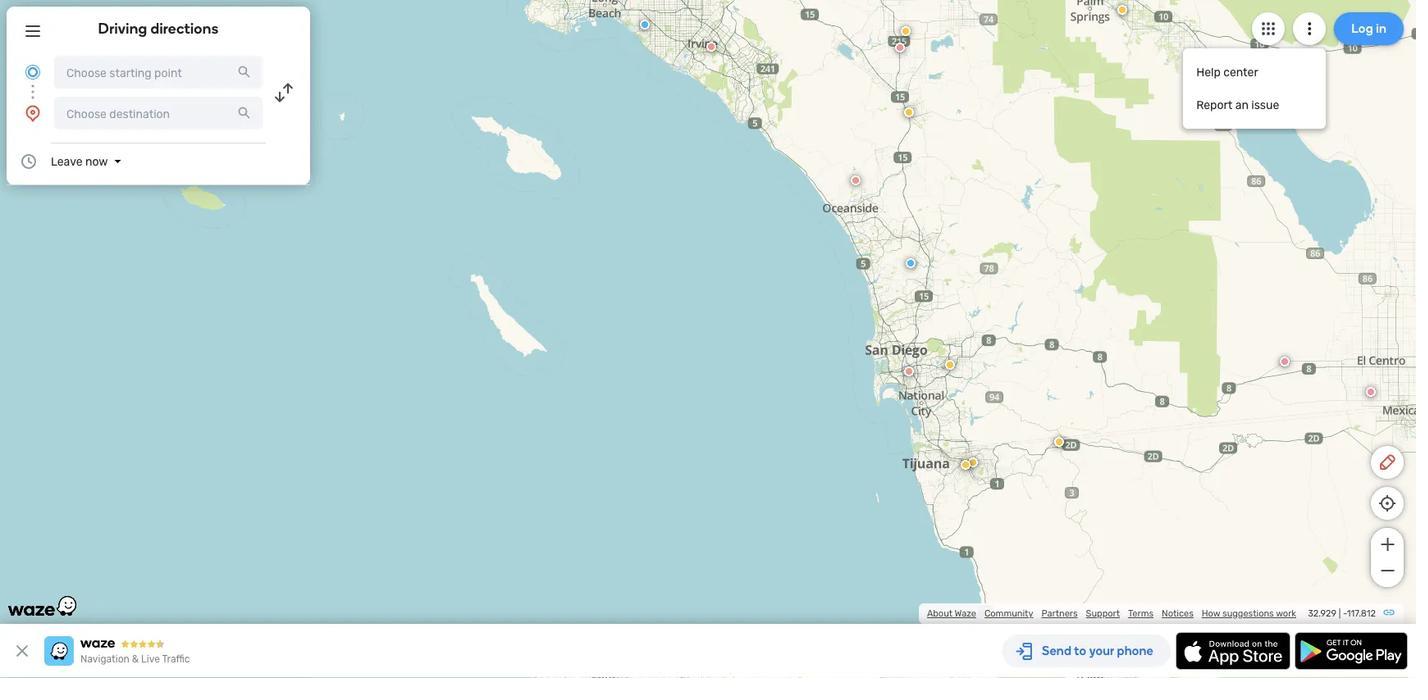 Task type: describe. For each thing, give the bounding box(es) containing it.
notices
[[1162, 608, 1194, 619]]

live
[[141, 654, 160, 665]]

terms link
[[1128, 608, 1154, 619]]

community
[[985, 608, 1033, 619]]

clock image
[[19, 152, 39, 171]]

how suggestions work link
[[1202, 608, 1296, 619]]

0 vertical spatial hazard image
[[1118, 5, 1127, 15]]

|
[[1339, 608, 1341, 619]]

117.812
[[1347, 608, 1376, 619]]

32.929
[[1308, 608, 1337, 619]]

traffic
[[162, 654, 190, 665]]

about waze community partners support terms notices how suggestions work
[[927, 608, 1296, 619]]

work
[[1276, 608, 1296, 619]]

1 horizontal spatial hazard image
[[968, 458, 978, 468]]

Choose destination text field
[[54, 97, 263, 130]]

driving directions
[[98, 20, 219, 37]]

about waze link
[[927, 608, 976, 619]]

zoom out image
[[1377, 561, 1398, 581]]

waze
[[955, 608, 976, 619]]

police image
[[640, 20, 650, 30]]

police image
[[906, 258, 916, 268]]

x image
[[12, 642, 32, 661]]

directions
[[151, 20, 219, 37]]

how
[[1202, 608, 1220, 619]]

navigation & live traffic
[[80, 654, 190, 665]]



Task type: vqa. For each thing, say whether or not it's contained in the screenshot.
nov
no



Task type: locate. For each thing, give the bounding box(es) containing it.
&
[[132, 654, 139, 665]]

zoom in image
[[1377, 535, 1398, 555]]

community link
[[985, 608, 1033, 619]]

partners link
[[1042, 608, 1078, 619]]

current location image
[[23, 62, 43, 82]]

location image
[[23, 103, 43, 123]]

leave now
[[51, 155, 108, 168]]

notices link
[[1162, 608, 1194, 619]]

0 horizontal spatial hazard image
[[945, 360, 955, 370]]

link image
[[1383, 606, 1396, 619]]

leave
[[51, 155, 82, 168]]

driving
[[98, 20, 147, 37]]

Choose starting point text field
[[54, 56, 263, 89]]

32.929 | -117.812
[[1308, 608, 1376, 619]]

1 vertical spatial hazard image
[[945, 360, 955, 370]]

-
[[1343, 608, 1347, 619]]

suggestions
[[1223, 608, 1274, 619]]

2 horizontal spatial hazard image
[[1118, 5, 1127, 15]]

support link
[[1086, 608, 1120, 619]]

about
[[927, 608, 953, 619]]

pencil image
[[1378, 453, 1397, 473]]

partners
[[1042, 608, 1078, 619]]

road closed image
[[1366, 387, 1376, 397]]

now
[[85, 155, 108, 168]]

hazard image
[[1118, 5, 1127, 15], [945, 360, 955, 370], [968, 458, 978, 468]]

2 vertical spatial hazard image
[[968, 458, 978, 468]]

road closed image
[[706, 42, 716, 52], [895, 43, 905, 53], [851, 176, 861, 185], [1280, 357, 1290, 367], [904, 367, 914, 377]]

navigation
[[80, 654, 130, 665]]

terms
[[1128, 608, 1154, 619]]

support
[[1086, 608, 1120, 619]]

hazard image
[[901, 26, 911, 36], [904, 107, 914, 117], [1054, 437, 1064, 447], [961, 460, 971, 470]]



